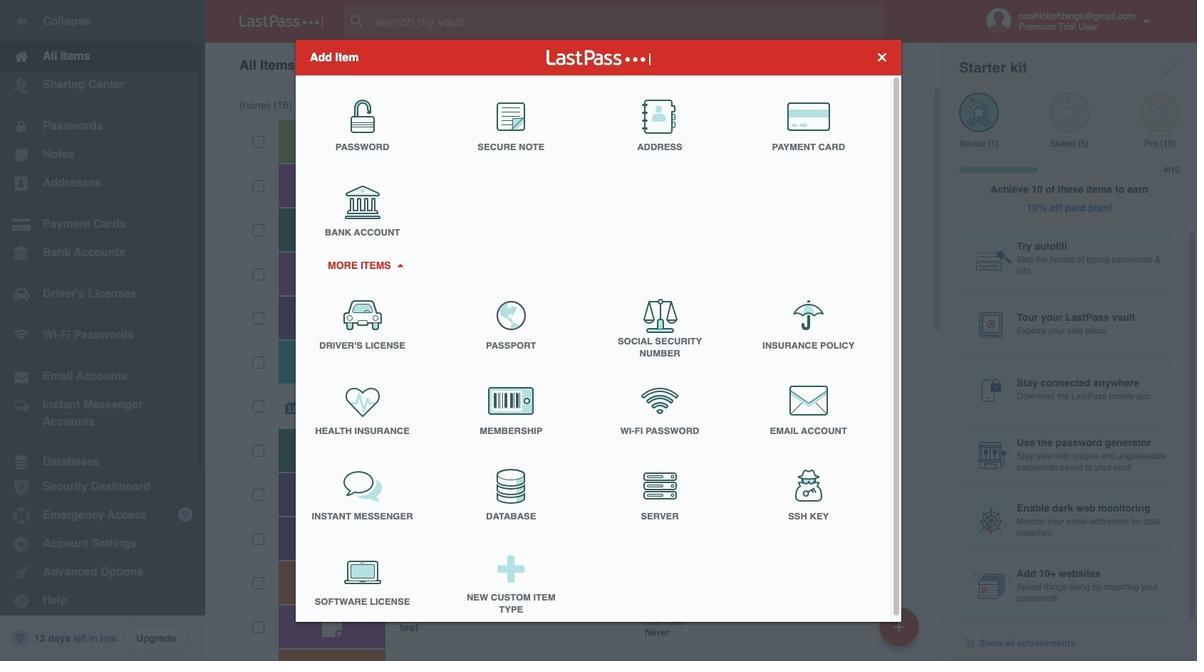Task type: locate. For each thing, give the bounding box(es) containing it.
new item image
[[894, 622, 904, 632]]

Search search field
[[343, 6, 913, 37]]

dialog
[[296, 40, 901, 627]]

new item navigation
[[874, 604, 928, 662]]

caret right image
[[395, 264, 405, 267]]



Task type: vqa. For each thing, say whether or not it's contained in the screenshot.
text box
no



Task type: describe. For each thing, give the bounding box(es) containing it.
main navigation navigation
[[0, 0, 205, 662]]

search my vault text field
[[343, 6, 913, 37]]

lastpass image
[[239, 15, 324, 28]]

vault options navigation
[[205, 43, 942, 86]]



